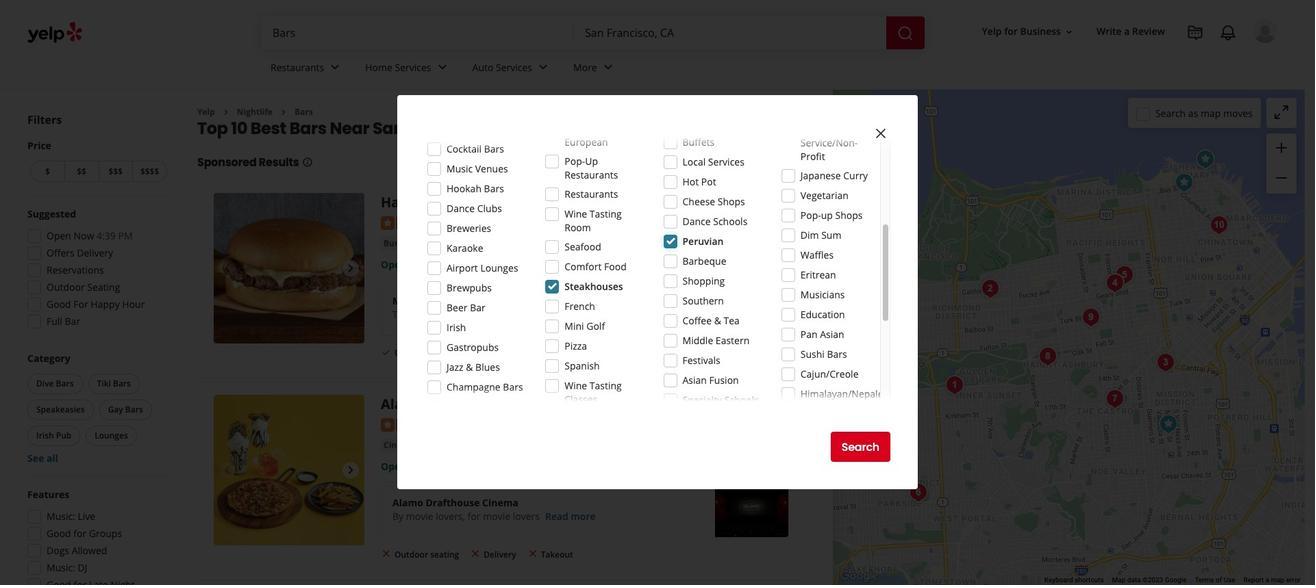 Task type: describe. For each thing, give the bounding box(es) containing it.
cafe
[[455, 193, 485, 212]]

bars link
[[295, 106, 313, 118]]

yelp for business button
[[976, 19, 1080, 44]]

alamo drafthouse cinema new mission link
[[381, 395, 651, 414]]

search as map moves
[[1155, 107, 1253, 120]]

new
[[427, 308, 446, 321]]

the sage & drifter image
[[941, 372, 968, 399]]

16 close v2 image for outdoor seating
[[381, 549, 392, 560]]

next image
[[342, 462, 359, 479]]

previous image for alamo drafthouse cinema new mission
[[219, 462, 236, 479]]

2 movie from the left
[[483, 510, 510, 523]]

dahlia lounge image
[[1152, 349, 1179, 377]]

group containing category
[[25, 352, 170, 466]]

write a review
[[1097, 25, 1165, 38]]

0 horizontal spatial asian
[[683, 374, 707, 387]]

himalayan/nepalese
[[801, 388, 893, 401]]

now
[[74, 229, 94, 242]]

yelp for business
[[982, 25, 1061, 38]]

pop- for up
[[565, 155, 585, 168]]

good for good for groups
[[47, 527, 71, 540]]

cinema for new
[[509, 395, 561, 414]]

read inside magic kicks off here try our new kids menu today! read more
[[531, 308, 554, 321]]

next image
[[342, 261, 359, 277]]

sushi bars
[[801, 348, 847, 361]]

irish for irish pub
[[36, 430, 54, 442]]

good for happy hour
[[47, 298, 145, 311]]

hour
[[122, 298, 145, 311]]

2 takeout from the top
[[541, 549, 573, 561]]

yelp for yelp for business
[[982, 25, 1002, 38]]

24 chevron down v2 image for auto services
[[535, 59, 551, 76]]

cheese shops
[[683, 195, 745, 208]]

a for report
[[1266, 577, 1269, 584]]

2 vertical spatial restaurants
[[565, 188, 618, 201]]

0 vertical spatial asian
[[820, 328, 844, 341]]

modern
[[565, 122, 600, 135]]

google image
[[836, 568, 882, 586]]

service/non-
[[801, 136, 858, 149]]

map
[[1112, 577, 1126, 584]]

japanese curry
[[801, 169, 868, 182]]

kicks
[[423, 294, 448, 307]]

american (traditional) link
[[424, 237, 522, 251]]

business categories element
[[260, 49, 1277, 89]]

lounges inside button
[[95, 430, 128, 442]]

beer bar
[[447, 301, 485, 314]]

champagne bars
[[447, 381, 523, 394]]

cinema inside button
[[384, 439, 415, 451]]

24 chevron down v2 image for home services
[[434, 59, 450, 76]]

steakhouses
[[565, 280, 623, 293]]

fermentation lab image
[[1111, 262, 1138, 289]]

group containing features
[[23, 488, 170, 586]]

kennedy's indian curry house & irish pub image
[[1170, 169, 1198, 197]]

outdoor inside 'group'
[[47, 281, 85, 294]]

alamo drafthouse cinema new mission
[[381, 395, 651, 414]]

search button
[[831, 432, 890, 462]]

european
[[565, 136, 608, 149]]

& for coffee
[[714, 314, 721, 327]]

16 chevron down v2 image
[[1064, 26, 1075, 37]]

search for search as map moves
[[1155, 107, 1186, 120]]

category
[[27, 352, 70, 365]]

wharf
[[648, 238, 675, 251]]

fusion
[[709, 374, 739, 387]]

shortcuts
[[1075, 577, 1104, 584]]

bars inside button
[[125, 404, 143, 416]]

bar for beer bar
[[470, 301, 485, 314]]

see all button
[[27, 452, 58, 465]]

1 vertical spatial restaurants
[[565, 168, 618, 182]]

top 10 best bars near san francisco, california
[[197, 117, 576, 140]]

search image
[[897, 25, 914, 42]]

top
[[197, 117, 228, 140]]

food
[[604, 260, 627, 273]]

terms of use
[[1195, 577, 1235, 584]]

burgers button
[[381, 237, 418, 251]]

zoom in image
[[1273, 140, 1290, 156]]

1 takeout from the top
[[541, 347, 573, 359]]

auto services link
[[461, 49, 562, 89]]

$$$ button
[[98, 161, 132, 182]]

dim sum
[[801, 229, 841, 242]]

music: for music: live
[[47, 510, 75, 523]]

dogs
[[47, 545, 69, 558]]

1 movie from the left
[[406, 510, 433, 523]]

magic kicks off here try our new kids menu today! read more
[[392, 294, 581, 321]]

hard rock cafe image
[[1191, 146, 1219, 173]]

eastern
[[716, 334, 749, 347]]

nightlife link
[[237, 106, 273, 118]]

asian fusion
[[683, 374, 739, 387]]

champagne
[[447, 381, 501, 394]]

more inside alamo drafthouse cinema by movie lovers, for movie lovers read more
[[571, 510, 596, 523]]

2 vertical spatial open
[[381, 460, 407, 473]]

sushi
[[801, 348, 825, 361]]

seating for drafthouse
[[430, 549, 459, 561]]

comfort
[[565, 260, 602, 273]]

projects image
[[1187, 25, 1203, 41]]

sum
[[821, 229, 841, 242]]

previous image for hard rock cafe
[[219, 261, 236, 277]]

lounges inside search dialog
[[480, 262, 518, 275]]

write
[[1097, 25, 1122, 38]]

groups
[[89, 527, 122, 540]]

report
[[1244, 577, 1264, 584]]

open for until
[[381, 258, 407, 271]]

today!
[[497, 308, 525, 321]]

middle eastern
[[683, 334, 749, 347]]

cocktail bars inside search dialog
[[447, 142, 504, 155]]

reviews)
[[500, 215, 537, 228]]

barbeque
[[683, 255, 726, 268]]

music: for music: dj
[[47, 562, 75, 575]]

hard rock cafe
[[381, 193, 485, 212]]

pot
[[701, 175, 716, 188]]

user actions element
[[971, 17, 1297, 101]]

bar for full bar
[[65, 315, 80, 328]]

24 chevron down v2 image for restaurants
[[327, 59, 343, 76]]

read inside alamo drafthouse cinema by movie lovers, for movie lovers read more
[[545, 510, 568, 523]]

gastropubs
[[447, 341, 499, 354]]

tasting for classes
[[590, 379, 622, 392]]

airport
[[447, 262, 478, 275]]

2.8 star rating image
[[381, 216, 455, 230]]

search dialog
[[0, 0, 1315, 586]]

waffles
[[801, 249, 834, 262]]

services for auto services
[[496, 61, 532, 74]]

lovers,
[[436, 510, 465, 523]]

cocktail bars button
[[527, 237, 586, 251]]

fisherman's wharf
[[592, 238, 675, 251]]

features
[[27, 488, 69, 501]]

coffee
[[683, 314, 712, 327]]

report a map error
[[1244, 577, 1301, 584]]

as
[[1188, 107, 1198, 120]]

slideshow element for hard
[[214, 193, 364, 344]]

home services link
[[354, 49, 461, 89]]

sponsored results
[[197, 155, 299, 171]]

hard
[[381, 193, 414, 212]]

breweries
[[447, 222, 491, 235]]

zoom out image
[[1273, 170, 1290, 186]]

middle
[[683, 334, 713, 347]]

cheese
[[683, 195, 715, 208]]

music: live
[[47, 510, 95, 523]]

©2023
[[1143, 577, 1163, 584]]

hookah
[[447, 182, 481, 195]]

16 checkmark v2 image for outdoor seating
[[381, 347, 392, 358]]

restaurants inside business categories element
[[271, 61, 324, 74]]

wine for wine tasting room
[[565, 208, 587, 221]]

specialty
[[683, 394, 722, 407]]

zam zam image
[[1034, 343, 1061, 371]]

24 chevron down v2 image for more
[[600, 59, 616, 76]]

schools for specialty schools
[[725, 394, 759, 407]]

services for home services
[[395, 61, 431, 74]]

scarlet lounge image
[[976, 275, 1004, 303]]

alamo drafthouse cinema new mission image
[[214, 395, 364, 546]]

offers delivery
[[47, 247, 113, 260]]



Task type: vqa. For each thing, say whether or not it's contained in the screenshot.
Wine to the top
yes



Task type: locate. For each thing, give the bounding box(es) containing it.
1 slideshow element from the top
[[214, 193, 364, 344]]

mini
[[565, 320, 584, 333]]

alamo for alamo drafthouse cinema new mission
[[381, 395, 425, 414]]

see all
[[27, 452, 58, 465]]

search down himalayan/nepalese
[[842, 439, 879, 455]]

16 close v2 image for takeout
[[527, 549, 538, 560]]

delivery for alamo
[[484, 549, 516, 561]]

1 vertical spatial cinema
[[384, 439, 415, 451]]

more inside magic kicks off here try our new kids menu today! read more
[[556, 308, 581, 321]]

shopping
[[683, 275, 725, 288]]

1 horizontal spatial search
[[1155, 107, 1186, 120]]

0 vertical spatial seating
[[430, 347, 459, 359]]

outdoor for hard
[[395, 347, 428, 359]]

services right home on the left
[[395, 61, 431, 74]]

good up full
[[47, 298, 71, 311]]

seating left 16 close v2 image
[[430, 549, 459, 561]]

cocktail inside button
[[530, 238, 563, 249]]

2 vertical spatial delivery
[[484, 549, 516, 561]]

0 horizontal spatial &
[[466, 361, 473, 374]]

0 horizontal spatial for
[[74, 527, 86, 540]]

pop- down european
[[565, 155, 585, 168]]

3 24 chevron down v2 image from the left
[[535, 59, 551, 76]]

pm for open now 4:39 pm
[[118, 229, 133, 242]]

0 vertical spatial schools
[[713, 215, 747, 228]]

0 vertical spatial previous image
[[219, 261, 236, 277]]

irish inside search dialog
[[447, 321, 466, 334]]

0 vertical spatial outdoor seating
[[395, 347, 459, 359]]

lounges down (traditional)
[[480, 262, 518, 275]]

pop- up dim
[[801, 209, 821, 222]]

good up dogs
[[47, 527, 71, 540]]

cinema up lovers
[[482, 496, 518, 509]]

irish down kids
[[447, 321, 466, 334]]

dance down cheese
[[683, 215, 711, 228]]

pop-up shops
[[801, 209, 863, 222]]

mini bar sf image
[[1077, 304, 1104, 332]]

0 vertical spatial good
[[47, 298, 71, 311]]

cocktail bars down room
[[530, 238, 583, 249]]

shops up "dance schools" at the right of the page
[[718, 195, 745, 208]]

16 checkmark v2 image for delivery
[[470, 347, 481, 358]]

asian up sushi bars at right
[[820, 328, 844, 341]]

map right as
[[1201, 107, 1221, 120]]

until
[[409, 258, 429, 271]]

music venues
[[447, 162, 508, 175]]

reservations
[[47, 264, 104, 277]]

24 chevron down v2 image inside restaurants link
[[327, 59, 343, 76]]

good
[[47, 298, 71, 311], [47, 527, 71, 540]]

0 vertical spatial wine
[[565, 208, 587, 221]]

0 horizontal spatial 16 close v2 image
[[381, 549, 392, 560]]

open for now
[[47, 229, 71, 242]]

0 vertical spatial delivery
[[77, 247, 113, 260]]

24 chevron down v2 image right the more
[[600, 59, 616, 76]]

seating for rock
[[430, 347, 459, 359]]

a inside "link"
[[1124, 25, 1130, 38]]

outdoor seating down lovers,
[[395, 549, 459, 561]]

1 16 close v2 image from the left
[[381, 549, 392, 560]]

a right write
[[1124, 25, 1130, 38]]

map left error
[[1271, 577, 1285, 584]]

cinema link
[[381, 439, 417, 452]]

services up pot
[[708, 155, 744, 168]]

0 vertical spatial restaurants
[[271, 61, 324, 74]]

0 vertical spatial &
[[714, 314, 721, 327]]

dance schools
[[683, 215, 747, 228]]

2 vertical spatial for
[[74, 527, 86, 540]]

open inside 'group'
[[47, 229, 71, 242]]

pm right 4:39
[[118, 229, 133, 242]]

1 24 chevron down v2 image from the left
[[327, 59, 343, 76]]

tasting inside wine tasting classes
[[590, 379, 622, 392]]

hookah bars
[[447, 182, 504, 195]]

0 vertical spatial open
[[47, 229, 71, 242]]

expand map image
[[1273, 104, 1290, 120]]

bar inside search dialog
[[470, 301, 485, 314]]

more left golf
[[556, 308, 581, 321]]

wine inside wine tasting classes
[[565, 379, 587, 392]]

burgers
[[384, 238, 416, 249]]

2 24 chevron down v2 image from the left
[[434, 59, 450, 76]]

profit
[[801, 150, 825, 163]]

1 horizontal spatial irish
[[447, 321, 466, 334]]

1 vertical spatial yelp
[[197, 106, 215, 118]]

1 vertical spatial &
[[466, 361, 473, 374]]

drafthouse inside alamo drafthouse cinema by movie lovers, for movie lovers read more
[[426, 496, 480, 509]]

bar right full
[[65, 315, 80, 328]]

restaurants down pop-up restaurants
[[565, 188, 618, 201]]

& left tea
[[714, 314, 721, 327]]

16 checkmark v2 image
[[381, 347, 392, 358], [470, 347, 481, 358]]

for
[[74, 298, 88, 311]]

southern
[[683, 295, 724, 308]]

2 slideshow element from the top
[[214, 395, 364, 546]]

restaurants
[[271, 61, 324, 74], [565, 168, 618, 182], [565, 188, 618, 201]]

outdoor down reservations on the top left of page
[[47, 281, 85, 294]]

1 vertical spatial bar
[[65, 315, 80, 328]]

1 vertical spatial outdoor
[[395, 347, 428, 359]]

rock
[[418, 193, 451, 212]]

search inside search button
[[842, 439, 879, 455]]

16 chevron right v2 image
[[278, 107, 289, 118]]

2 vertical spatial cinema
[[482, 496, 518, 509]]

restaurants down up
[[565, 168, 618, 182]]

slideshow element for alamo
[[214, 395, 364, 546]]

2.8 (1.1k reviews)
[[460, 215, 537, 228]]

24 chevron down v2 image inside "home services" link
[[434, 59, 450, 76]]

wine tasting classes
[[565, 379, 622, 406]]

room
[[565, 221, 591, 234]]

gay bars
[[108, 404, 143, 416]]

1 vertical spatial outdoor seating
[[395, 549, 459, 561]]

1 vertical spatial lounges
[[95, 430, 128, 442]]

1 good from the top
[[47, 298, 71, 311]]

0 horizontal spatial cocktail bars
[[447, 142, 504, 155]]

pub
[[56, 430, 71, 442]]

1 vertical spatial previous image
[[219, 462, 236, 479]]

cajun/creole
[[801, 368, 859, 381]]

None search field
[[262, 16, 927, 49]]

fisherman's
[[592, 238, 646, 251]]

wine for wine tasting classes
[[565, 379, 587, 392]]

$ button
[[30, 161, 64, 182]]

2 16 checkmark v2 image from the left
[[470, 347, 481, 358]]

blues
[[475, 361, 500, 374]]

1 vertical spatial open
[[381, 258, 407, 271]]

24 chevron down v2 image inside more link
[[600, 59, 616, 76]]

2 seating from the top
[[430, 549, 459, 561]]

alamo for alamo drafthouse cinema by movie lovers, for movie lovers read more
[[392, 496, 423, 509]]

24 chevron down v2 image inside auto services link
[[535, 59, 551, 76]]

lovers
[[513, 510, 540, 523]]

4 24 chevron down v2 image from the left
[[600, 59, 616, 76]]

2 good from the top
[[47, 527, 71, 540]]

alamo up 'by'
[[392, 496, 423, 509]]

lounges button
[[86, 426, 137, 447]]

schools down fusion
[[725, 394, 759, 407]]

yelp inside button
[[982, 25, 1002, 38]]

auto
[[472, 61, 493, 74]]

good for groups
[[47, 527, 122, 540]]

outdoor seating up jazz
[[395, 347, 459, 359]]

a right report
[[1266, 577, 1269, 584]]

for right lovers,
[[468, 510, 481, 523]]

0 horizontal spatial pop-
[[565, 155, 585, 168]]

for for business
[[1004, 25, 1018, 38]]

0 vertical spatial lounges
[[480, 262, 518, 275]]

music
[[447, 162, 473, 175]]

cocktail
[[447, 142, 482, 155], [530, 238, 563, 249]]

map for moves
[[1201, 107, 1221, 120]]

group containing suggested
[[23, 208, 170, 333]]

1 vertical spatial music:
[[47, 562, 75, 575]]

karaoke
[[447, 242, 483, 255]]

restaurants link
[[260, 49, 354, 89]]

0 vertical spatial cocktail
[[447, 142, 482, 155]]

education
[[801, 308, 845, 321]]

bar
[[470, 301, 485, 314], [65, 315, 80, 328]]

notifications image
[[1220, 25, 1236, 41]]

price group
[[27, 139, 170, 185]]

map data ©2023 google
[[1112, 577, 1187, 584]]

1 horizontal spatial lounges
[[480, 262, 518, 275]]

1 vertical spatial cocktail
[[530, 238, 563, 249]]

0 vertical spatial cinema
[[509, 395, 561, 414]]

for left business
[[1004, 25, 1018, 38]]

0 vertical spatial music:
[[47, 510, 75, 523]]

hot
[[683, 175, 699, 188]]

community
[[801, 123, 853, 136]]

dance
[[447, 202, 475, 215], [683, 215, 711, 228]]

0 vertical spatial slideshow element
[[214, 193, 364, 344]]

24 chevron down v2 image
[[327, 59, 343, 76], [434, 59, 450, 76], [535, 59, 551, 76], [600, 59, 616, 76]]

write a review link
[[1091, 19, 1171, 44]]

2 16 close v2 image from the left
[[527, 549, 538, 560]]

irish for irish
[[447, 321, 466, 334]]

2 wine from the top
[[565, 379, 587, 392]]

1 vertical spatial more
[[571, 510, 596, 523]]

dance clubs
[[447, 202, 502, 215]]

& for jazz
[[466, 361, 473, 374]]

pop- for up
[[801, 209, 821, 222]]

live
[[78, 510, 95, 523]]

our
[[409, 308, 425, 321]]

2 vertical spatial outdoor
[[395, 549, 428, 561]]

music: down dogs
[[47, 562, 75, 575]]

0 vertical spatial search
[[1155, 107, 1186, 120]]

cinema left new
[[509, 395, 561, 414]]

bars
[[295, 106, 313, 118], [289, 117, 327, 140], [484, 142, 504, 155], [484, 182, 504, 195], [565, 238, 583, 249], [827, 348, 847, 361], [56, 378, 74, 390], [113, 378, 131, 390], [503, 381, 523, 394], [125, 404, 143, 416]]

for inside alamo drafthouse cinema by movie lovers, for movie lovers read more
[[468, 510, 481, 523]]

1 vertical spatial irish
[[36, 430, 54, 442]]

2.8
[[460, 215, 474, 228]]

full
[[47, 315, 62, 328]]

open down burgers link
[[381, 258, 407, 271]]

1 vertical spatial pop-
[[801, 209, 821, 222]]

1 outdoor seating from the top
[[395, 347, 459, 359]]

local services
[[683, 155, 744, 168]]

0 vertical spatial read
[[531, 308, 554, 321]]

dogs allowed
[[47, 545, 107, 558]]

movie right 'by'
[[406, 510, 433, 523]]

1 vertical spatial tasting
[[590, 379, 622, 392]]

dj
[[78, 562, 87, 575]]

offers
[[47, 247, 74, 260]]

1 vertical spatial wine
[[565, 379, 587, 392]]

1 horizontal spatial for
[[468, 510, 481, 523]]

outdoor seating
[[395, 347, 459, 359], [395, 549, 459, 561]]

yelp for yelp 'link'
[[197, 106, 215, 118]]

2 music: from the top
[[47, 562, 75, 575]]

0 horizontal spatial map
[[1201, 107, 1221, 120]]

1 16 checkmark v2 image from the left
[[381, 347, 392, 358]]

cinema down 3.5 star rating image
[[384, 439, 415, 451]]

yelp left 16 chevron right v2 icon
[[197, 106, 215, 118]]

outdoor
[[47, 281, 85, 294], [395, 347, 428, 359], [395, 549, 428, 561]]

pm inside 'group'
[[118, 229, 133, 242]]

for up dogs allowed
[[74, 527, 86, 540]]

local
[[683, 155, 706, 168]]

lounges down gay
[[95, 430, 128, 442]]

pm
[[118, 229, 133, 242], [458, 258, 473, 271]]

read right today!
[[531, 308, 554, 321]]

1 horizontal spatial 16 checkmark v2 image
[[470, 347, 481, 358]]

yelp left business
[[982, 25, 1002, 38]]

of
[[1216, 577, 1222, 584]]

seating
[[87, 281, 120, 294]]

group
[[1266, 134, 1297, 194], [23, 208, 170, 333], [25, 352, 170, 466], [23, 488, 170, 586]]

1 wine from the top
[[565, 208, 587, 221]]

0 vertical spatial alamo
[[381, 395, 425, 414]]

movie left lovers
[[483, 510, 510, 523]]

french
[[565, 300, 595, 313]]

dance up 2.8
[[447, 202, 475, 215]]

map for error
[[1271, 577, 1285, 584]]

more right lovers
[[571, 510, 596, 523]]

2 previous image from the top
[[219, 462, 236, 479]]

alamo up 3.5 star rating image
[[381, 395, 425, 414]]

1 horizontal spatial &
[[714, 314, 721, 327]]

1 horizontal spatial pop-
[[801, 209, 821, 222]]

suggested
[[27, 208, 76, 221]]

last call bar image
[[1101, 386, 1128, 413]]

1 vertical spatial read
[[545, 510, 568, 523]]

drafthouse up lovers,
[[426, 496, 480, 509]]

menu
[[469, 308, 495, 321]]

asian down festivals
[[683, 374, 707, 387]]

1 horizontal spatial asian
[[820, 328, 844, 341]]

outdoor seating for drafthouse
[[395, 549, 459, 561]]

16 chevron right v2 image
[[220, 107, 231, 118]]

1 previous image from the top
[[219, 261, 236, 277]]

pop-
[[565, 155, 585, 168], [801, 209, 821, 222]]

24 chevron down v2 image left auto
[[434, 59, 450, 76]]

drafthouse for alamo drafthouse cinema new mission
[[428, 395, 506, 414]]

peruvian
[[683, 235, 724, 248]]

drafthouse down champagne
[[428, 395, 506, 414]]

1 tasting from the top
[[590, 208, 622, 221]]

cocktail up music
[[447, 142, 482, 155]]

0 horizontal spatial services
[[395, 61, 431, 74]]

slideshow element
[[214, 193, 364, 344], [214, 395, 364, 546]]

0 vertical spatial outdoor
[[47, 281, 85, 294]]

16 info v2 image
[[302, 157, 313, 168]]

for inside button
[[1004, 25, 1018, 38]]

more
[[556, 308, 581, 321], [571, 510, 596, 523]]

tasting up mission
[[590, 379, 622, 392]]

1 vertical spatial cocktail bars
[[530, 238, 583, 249]]

seating up jazz
[[430, 347, 459, 359]]

takeout
[[541, 347, 573, 359], [541, 549, 573, 561]]

1 horizontal spatial a
[[1266, 577, 1269, 584]]

wine inside wine tasting room
[[565, 208, 587, 221]]

sponsored
[[197, 155, 257, 171]]

bar right beer
[[470, 301, 485, 314]]

search left as
[[1155, 107, 1186, 120]]

allowed
[[72, 545, 107, 558]]

dive bars
[[36, 378, 74, 390]]

results
[[259, 155, 299, 171]]

1 vertical spatial slideshow element
[[214, 395, 364, 546]]

0 vertical spatial more
[[556, 308, 581, 321]]

close image
[[873, 125, 889, 142]]

1 seating from the top
[[430, 347, 459, 359]]

gay bars button
[[99, 400, 152, 421]]

2 outdoor seating from the top
[[395, 549, 459, 561]]

services for local services
[[708, 155, 744, 168]]

outdoor down 'by'
[[395, 549, 428, 561]]

0 vertical spatial irish
[[447, 321, 466, 334]]

for inside 'group'
[[74, 527, 86, 540]]

1 horizontal spatial shops
[[835, 209, 863, 222]]

0 vertical spatial for
[[1004, 25, 1018, 38]]

lost and found image
[[904, 479, 932, 507]]

open up offers
[[47, 229, 71, 242]]

mini golf
[[565, 320, 605, 333]]

irish inside button
[[36, 430, 54, 442]]

outdoor for alamo
[[395, 549, 428, 561]]

services inside search dialog
[[708, 155, 744, 168]]

0 vertical spatial takeout
[[541, 347, 573, 359]]

1 vertical spatial takeout
[[541, 549, 573, 561]]

good for good for happy hour
[[47, 298, 71, 311]]

cocktail bars inside cocktail bars button
[[530, 238, 583, 249]]

0 vertical spatial pop-
[[565, 155, 585, 168]]

1 horizontal spatial bar
[[470, 301, 485, 314]]

0 horizontal spatial lounges
[[95, 430, 128, 442]]

read right lovers
[[545, 510, 568, 523]]

irish pub
[[36, 430, 71, 442]]

dance for dance schools
[[683, 215, 711, 228]]

1 vertical spatial drafthouse
[[426, 496, 480, 509]]

shops
[[718, 195, 745, 208], [835, 209, 863, 222]]

cocktail down the "reviews)"
[[530, 238, 563, 249]]

1 vertical spatial good
[[47, 527, 71, 540]]

2 horizontal spatial for
[[1004, 25, 1018, 38]]

cocktail bars link
[[527, 237, 586, 251]]

schools for dance schools
[[713, 215, 747, 228]]

schools down the 'cheese shops' on the right of the page
[[713, 215, 747, 228]]

delivery right 16 close v2 image
[[484, 549, 516, 561]]

gay
[[108, 404, 123, 416]]

american (traditional)
[[427, 238, 519, 249]]

pm for open until 10:00 pm
[[458, 258, 473, 271]]

0 vertical spatial a
[[1124, 25, 1130, 38]]

0 horizontal spatial bar
[[65, 315, 80, 328]]

previous image
[[219, 261, 236, 277], [219, 462, 236, 479]]

0 horizontal spatial 16 checkmark v2 image
[[381, 347, 392, 358]]

1 vertical spatial alamo
[[392, 496, 423, 509]]

0 horizontal spatial shops
[[718, 195, 745, 208]]

a for write
[[1124, 25, 1130, 38]]

(1.1k
[[476, 215, 498, 228]]

cinema inside alamo drafthouse cinema by movie lovers, for movie lovers read more
[[482, 496, 518, 509]]

tasting for room
[[590, 208, 622, 221]]

0 horizontal spatial a
[[1124, 25, 1130, 38]]

map region
[[767, 0, 1315, 586]]

0 horizontal spatial irish
[[36, 430, 54, 442]]

music: down features
[[47, 510, 75, 523]]

restaurants up 'bars' link
[[271, 61, 324, 74]]

wine up room
[[565, 208, 587, 221]]

delivery for hard
[[484, 347, 516, 359]]

3.5 star rating image
[[381, 418, 455, 432]]

outdoor seating for rock
[[395, 347, 459, 359]]

1 horizontal spatial 16 close v2 image
[[527, 549, 538, 560]]

pop- inside pop-up restaurants
[[565, 155, 585, 168]]

lion's den bar and lounge image
[[1205, 212, 1233, 239]]

1 horizontal spatial cocktail bars
[[530, 238, 583, 249]]

pm down karaoke on the top left of the page
[[458, 258, 473, 271]]

services right auto
[[496, 61, 532, 74]]

0 horizontal spatial movie
[[406, 510, 433, 523]]

outdoor down our at the left bottom of the page
[[395, 347, 428, 359]]

up
[[821, 209, 833, 222]]

delivery up blues
[[484, 347, 516, 359]]

delivery inside 'group'
[[77, 247, 113, 260]]

delivery down the open now 4:39 pm
[[77, 247, 113, 260]]

dim
[[801, 229, 819, 242]]

1 vertical spatial search
[[842, 439, 879, 455]]

0 horizontal spatial search
[[842, 439, 879, 455]]

near
[[330, 117, 369, 140]]

0 vertical spatial map
[[1201, 107, 1221, 120]]

1 vertical spatial for
[[468, 510, 481, 523]]

tasting inside wine tasting room
[[590, 208, 622, 221]]

pan
[[801, 328, 818, 341]]

0 horizontal spatial yelp
[[197, 106, 215, 118]]

shops right up
[[835, 209, 863, 222]]

cocktail inside search dialog
[[447, 142, 482, 155]]

search for search
[[842, 439, 879, 455]]

the social study image
[[1101, 270, 1128, 297]]

1 music: from the top
[[47, 510, 75, 523]]

tasting up room
[[590, 208, 622, 221]]

cocktail bars up music venues
[[447, 142, 504, 155]]

0 horizontal spatial pm
[[118, 229, 133, 242]]

cinema for by
[[482, 496, 518, 509]]

open down cinema button
[[381, 460, 407, 473]]

16 close v2 image
[[470, 549, 481, 560]]

1 horizontal spatial map
[[1271, 577, 1285, 584]]

2 tasting from the top
[[590, 379, 622, 392]]

2 horizontal spatial services
[[708, 155, 744, 168]]

1 horizontal spatial yelp
[[982, 25, 1002, 38]]

0 vertical spatial pm
[[118, 229, 133, 242]]

home
[[365, 61, 392, 74]]

drafthouse for alamo drafthouse cinema by movie lovers, for movie lovers read more
[[426, 496, 480, 509]]

0 vertical spatial shops
[[718, 195, 745, 208]]

irish left pub
[[36, 430, 54, 442]]

dance for dance clubs
[[447, 202, 475, 215]]

mission
[[599, 395, 651, 414]]

24 chevron down v2 image right auto services
[[535, 59, 551, 76]]

1 vertical spatial shops
[[835, 209, 863, 222]]

wine up classes
[[565, 379, 587, 392]]

for for groups
[[74, 527, 86, 540]]

1 horizontal spatial dance
[[683, 215, 711, 228]]

16 close v2 image
[[381, 549, 392, 560], [527, 549, 538, 560]]

& right jazz
[[466, 361, 473, 374]]

alamo drafthouse cinema new mission image
[[1154, 411, 1182, 438]]

24 chevron down v2 image left home on the left
[[327, 59, 343, 76]]

$$$
[[109, 166, 123, 177]]

alamo inside alamo drafthouse cinema by movie lovers, for movie lovers read more
[[392, 496, 423, 509]]

1 vertical spatial delivery
[[484, 347, 516, 359]]

specialty schools
[[683, 394, 759, 407]]

curry
[[843, 169, 868, 182]]

bar inside 'group'
[[65, 315, 80, 328]]

hard rock cafe image
[[214, 193, 364, 344]]

1 horizontal spatial services
[[496, 61, 532, 74]]

0 horizontal spatial cocktail
[[447, 142, 482, 155]]



